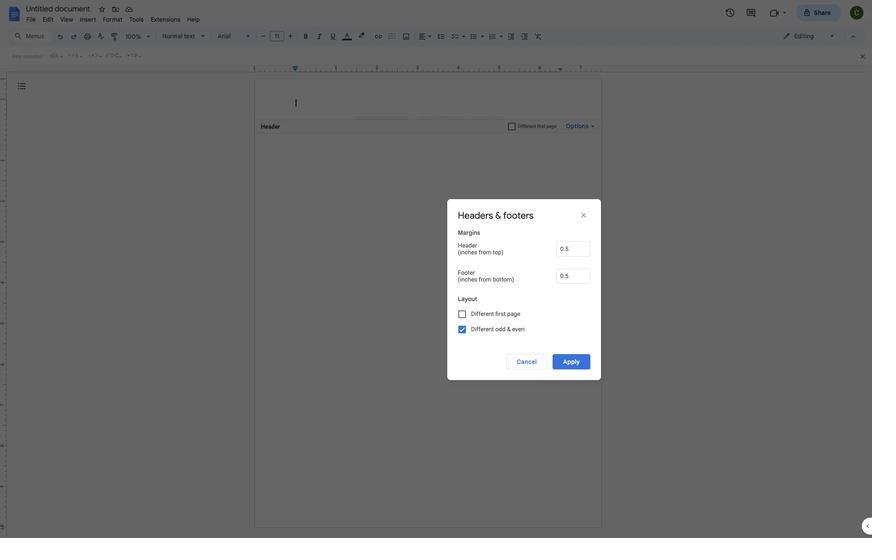 Task type: describe. For each thing, give the bounding box(es) containing it.
first for layout
[[496, 311, 506, 317]]

odd
[[496, 326, 506, 333]]

cancel button
[[507, 354, 548, 370]]

equations toolbar
[[0, 48, 873, 65]]

headers & footers
[[458, 210, 534, 221]]

page for header
[[547, 124, 557, 129]]

2 vertical spatial different
[[471, 326, 494, 333]]

share. private to only me. image
[[804, 9, 811, 16]]

margins heading
[[458, 228, 591, 240]]

margins
[[458, 229, 481, 237]]

different for header
[[518, 124, 536, 129]]

Different odd & even checkbox
[[459, 326, 466, 333]]

layout heading
[[458, 295, 591, 307]]

apply button
[[553, 354, 591, 370]]

new equation
[[12, 54, 43, 60]]

Menus field
[[11, 30, 53, 42]]

margins group
[[458, 228, 591, 294]]

(inches for header
[[458, 249, 478, 256]]

headers
[[458, 210, 494, 221]]

footer (inches from bottom)
[[458, 269, 514, 283]]

left margin image
[[255, 65, 298, 72]]

new
[[12, 54, 22, 60]]

header for header
[[261, 123, 280, 130]]

equation
[[23, 54, 43, 60]]

from for top)
[[479, 249, 492, 256]]

different for layout
[[471, 311, 494, 317]]

top)
[[493, 249, 504, 256]]



Task type: locate. For each thing, give the bounding box(es) containing it.
menu bar banner
[[0, 0, 873, 539]]

& inside layout group
[[507, 326, 511, 333]]

& left footers
[[496, 210, 502, 221]]

right margin image
[[559, 65, 602, 72]]

from
[[479, 249, 492, 256], [479, 276, 492, 283]]

0 vertical spatial (inches
[[458, 249, 478, 256]]

from left top)
[[479, 249, 492, 256]]

1 horizontal spatial first
[[538, 124, 546, 129]]

Rename text field
[[23, 3, 95, 14]]

0 horizontal spatial page
[[508, 311, 521, 317]]

page up even
[[508, 311, 521, 317]]

1 vertical spatial (inches
[[458, 276, 478, 283]]

(inches up the layout
[[458, 276, 478, 283]]

1 horizontal spatial header
[[458, 242, 477, 249]]

from inside footer (inches from bottom)
[[479, 276, 492, 283]]

footer
[[458, 269, 475, 276]]

different first page up different odd & even
[[471, 311, 521, 317]]

different odd & even
[[471, 326, 525, 333]]

(inches inside footer (inches from bottom)
[[458, 276, 478, 283]]

new equation button
[[10, 50, 45, 63]]

0 vertical spatial different
[[518, 124, 536, 129]]

1 vertical spatial page
[[508, 311, 521, 317]]

layout group
[[458, 295, 591, 344]]

footers
[[504, 210, 534, 221]]

1 vertical spatial different first page
[[471, 311, 521, 317]]

page for layout
[[508, 311, 521, 317]]

2 (inches from the top
[[458, 276, 478, 283]]

page right different first page checkbox
[[547, 124, 557, 129]]

first for header
[[538, 124, 546, 129]]

different
[[518, 124, 536, 129], [471, 311, 494, 317], [471, 326, 494, 333]]

header
[[261, 123, 280, 130], [458, 242, 477, 249]]

2 from from the top
[[479, 276, 492, 283]]

0 vertical spatial header
[[261, 123, 280, 130]]

(inches
[[458, 249, 478, 256], [458, 276, 478, 283]]

different left odd
[[471, 326, 494, 333]]

1 (inches from the top
[[458, 249, 478, 256]]

from inside "header (inches from top)"
[[479, 249, 492, 256]]

0 horizontal spatial header
[[261, 123, 280, 130]]

different first page for header
[[518, 124, 557, 129]]

different first page
[[518, 124, 557, 129], [471, 311, 521, 317]]

1 vertical spatial from
[[479, 276, 492, 283]]

0 vertical spatial page
[[547, 124, 557, 129]]

first inside layout group
[[496, 311, 506, 317]]

1 horizontal spatial &
[[507, 326, 511, 333]]

0 vertical spatial from
[[479, 249, 492, 256]]

Different first page checkbox
[[459, 311, 466, 318]]

bottom)
[[493, 276, 514, 283]]

(inches inside "header (inches from top)"
[[458, 249, 478, 256]]

cancel
[[517, 358, 537, 366]]

&
[[496, 210, 502, 221], [507, 326, 511, 333]]

(inches for footer
[[458, 276, 478, 283]]

& right odd
[[507, 326, 511, 333]]

menu bar inside menu bar banner
[[23, 11, 203, 25]]

0 vertical spatial &
[[496, 210, 502, 221]]

main toolbar
[[53, 0, 545, 401]]

menu bar
[[23, 11, 203, 25]]

1 vertical spatial different
[[471, 311, 494, 317]]

from left bottom)
[[479, 276, 492, 283]]

page inside layout group
[[508, 311, 521, 317]]

even
[[513, 326, 525, 333]]

0 vertical spatial different first page
[[518, 124, 557, 129]]

1 vertical spatial &
[[507, 326, 511, 333]]

different first page for layout
[[471, 311, 521, 317]]

0 horizontal spatial &
[[496, 210, 502, 221]]

headers & footers dialog
[[448, 199, 602, 380]]

header for header (inches from top)
[[458, 242, 477, 249]]

layout
[[458, 295, 478, 303]]

headers & footers heading
[[458, 210, 543, 222]]

header (inches from top)
[[458, 242, 504, 256]]

header inside "header (inches from top)"
[[458, 242, 477, 249]]

1 vertical spatial first
[[496, 311, 506, 317]]

None text field
[[557, 241, 591, 257], [557, 268, 591, 284], [557, 241, 591, 257], [557, 268, 591, 284]]

Different first page checkbox
[[509, 123, 516, 130]]

1 from from the top
[[479, 249, 492, 256]]

0 vertical spatial first
[[538, 124, 546, 129]]

first
[[538, 124, 546, 129], [496, 311, 506, 317]]

1 vertical spatial header
[[458, 242, 477, 249]]

different first page right different first page checkbox
[[518, 124, 557, 129]]

Star checkbox
[[96, 3, 108, 15]]

from for bottom)
[[479, 276, 492, 283]]

headers & footers application
[[0, 0, 873, 539]]

apply
[[564, 358, 580, 366]]

first right different first page checkbox
[[538, 124, 546, 129]]

1 horizontal spatial page
[[547, 124, 557, 129]]

page
[[547, 124, 557, 129], [508, 311, 521, 317]]

first up odd
[[496, 311, 506, 317]]

different first page inside layout group
[[471, 311, 521, 317]]

(inches down "margins"
[[458, 249, 478, 256]]

& inside heading
[[496, 210, 502, 221]]

0 horizontal spatial first
[[496, 311, 506, 317]]

different right different first page option
[[471, 311, 494, 317]]

different right different first page checkbox
[[518, 124, 536, 129]]



Task type: vqa. For each thing, say whether or not it's contained in the screenshot.
share. private to only me. icon
yes



